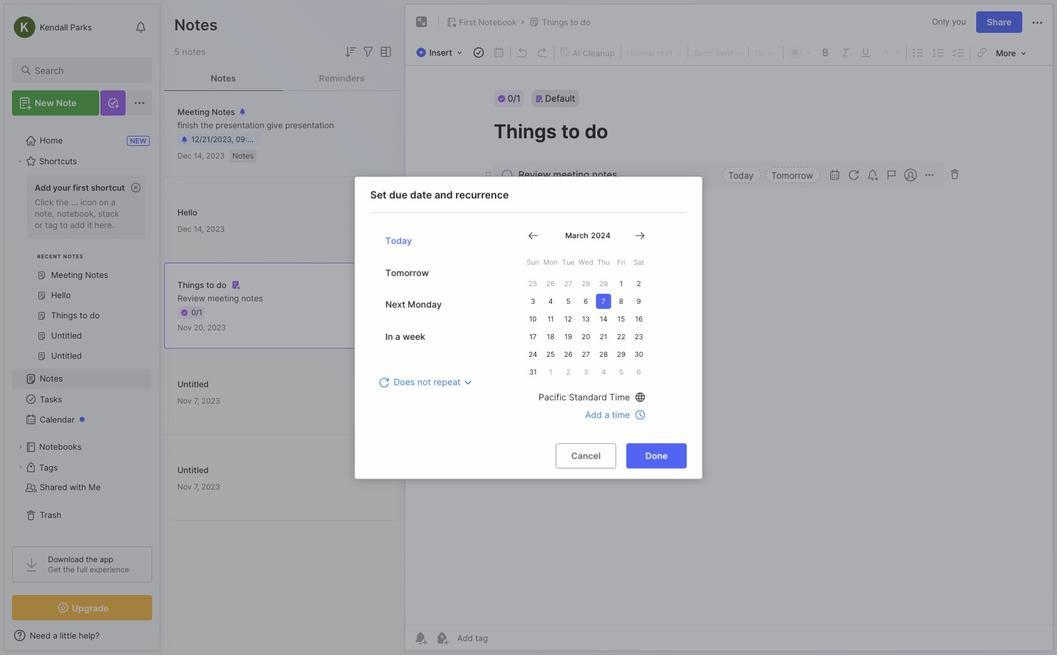 Task type: locate. For each thing, give the bounding box(es) containing it.
0 vertical spatial 14,
[[194, 151, 204, 161]]

first
[[73, 183, 89, 193]]

week
[[403, 331, 426, 341]]

2
[[637, 279, 642, 288], [567, 367, 571, 376]]

0 horizontal spatial things to do
[[178, 280, 227, 290]]

13
[[583, 314, 590, 323]]

notes inside group
[[63, 253, 84, 260]]

0 vertical spatial nov 7, 2023
[[178, 396, 220, 405]]

things up review
[[178, 280, 204, 290]]

add inside main element
[[35, 183, 51, 193]]

tree
[[4, 123, 160, 535]]

5 for bottom 5 button
[[620, 367, 624, 376]]

due
[[389, 188, 408, 201]]

1 horizontal spatial add
[[586, 409, 603, 420]]

the for click
[[56, 197, 69, 207]]

review meeting notes
[[178, 293, 263, 303]]

27 down 'tue'
[[565, 279, 573, 288]]

2 nov 7, 2023 from the top
[[178, 482, 220, 491]]

calendar button
[[12, 410, 152, 430]]

25 down sun
[[529, 279, 538, 288]]

1 presentation from the left
[[216, 120, 265, 130]]

presentation up "09:00"
[[216, 120, 265, 130]]

1 up 8 button
[[620, 279, 623, 288]]

26 down the mon
[[547, 279, 555, 288]]

3 nov from the top
[[178, 482, 192, 491]]

tasks
[[40, 394, 62, 404]]

a right on
[[111, 197, 116, 207]]

29 button left 30 button
[[614, 347, 629, 362]]

dec 14, 2023 down hello
[[178, 224, 225, 234]]

29 down 22
[[618, 350, 626, 359]]

tree inside main element
[[4, 123, 160, 535]]

4 up pacific standard time button
[[602, 367, 606, 376]]

25 button down sun
[[526, 276, 541, 291]]

10 button
[[526, 311, 541, 326]]

dec down hello
[[178, 224, 192, 234]]

notebook
[[479, 17, 517, 27]]

1 horizontal spatial 27 button
[[579, 347, 594, 362]]

0 horizontal spatial 2
[[567, 367, 571, 376]]

0 vertical spatial 2 button
[[632, 276, 647, 291]]

1 vertical spatial nov 7, 2023
[[178, 482, 220, 491]]

0 horizontal spatial 6
[[584, 297, 589, 306]]

a inside button
[[396, 331, 401, 341]]

25
[[529, 279, 538, 288], [547, 350, 555, 359]]

1 vertical spatial 4
[[602, 367, 606, 376]]

5 for topmost 5 button
[[567, 297, 571, 306]]

2 horizontal spatial a
[[605, 409, 610, 420]]

the left ...
[[56, 197, 69, 207]]

1 vertical spatial 14,
[[194, 224, 204, 234]]

a inside button
[[605, 409, 610, 420]]

24 button
[[526, 347, 541, 362]]

1 vertical spatial 5
[[567, 297, 571, 306]]

1 vertical spatial dec
[[178, 224, 192, 234]]

0 horizontal spatial 27 button
[[561, 276, 576, 291]]

notes right recent
[[63, 253, 84, 260]]

0 horizontal spatial things
[[178, 280, 204, 290]]

1 horizontal spatial presentation
[[285, 120, 334, 130]]

0 vertical spatial things to do
[[542, 17, 591, 27]]

notes inside button
[[211, 72, 236, 83]]

here.
[[95, 220, 114, 230]]

do inside button
[[581, 17, 591, 27]]

1 button up 8 button
[[614, 276, 629, 291]]

1 horizontal spatial 26
[[565, 350, 573, 359]]

2 dec 14, 2023 from the top
[[178, 224, 225, 234]]

0 vertical spatial 7,
[[194, 396, 200, 405]]

shortcuts button
[[12, 151, 152, 171]]

meeting
[[208, 293, 239, 303]]

add a time
[[586, 409, 631, 420]]

tab list
[[164, 66, 401, 91]]

1 vertical spatial nov
[[178, 396, 192, 405]]

3 up pacific standard time at the bottom
[[584, 367, 589, 376]]

things to do button
[[527, 13, 594, 31]]

1 vertical spatial 25
[[547, 350, 555, 359]]

1 nov 7, 2023 from the top
[[178, 396, 220, 405]]

27 for rightmost the 27 button
[[582, 350, 591, 359]]

1 horizontal spatial 6 button
[[632, 364, 647, 380]]

5 up time
[[620, 367, 624, 376]]

29
[[600, 279, 608, 288], [618, 350, 626, 359]]

things
[[542, 17, 569, 27], [178, 280, 204, 290]]

12 button
[[561, 311, 576, 326]]

0 vertical spatial dec
[[178, 151, 192, 161]]

1 horizontal spatial 29
[[618, 350, 626, 359]]

repeat
[[434, 377, 461, 387]]

1 horizontal spatial 2
[[637, 279, 642, 288]]

highlight image
[[877, 44, 906, 61]]

trash
[[40, 510, 61, 520]]

0 vertical spatial 4
[[549, 297, 553, 306]]

0 vertical spatial 27 button
[[561, 276, 576, 291]]

0 vertical spatial do
[[581, 17, 591, 27]]

march
[[566, 230, 589, 240]]

new note
[[35, 97, 77, 108]]

1 vertical spatial 7,
[[194, 482, 200, 491]]

a inside icon on a note, notebook, stack or tag to add it here.
[[111, 197, 116, 207]]

1 horizontal spatial 25 button
[[543, 347, 559, 362]]

5 button up 12 button
[[561, 294, 576, 309]]

a for add a time
[[605, 409, 610, 420]]

1 vertical spatial 26 button
[[561, 347, 576, 362]]

click the ...
[[35, 197, 78, 207]]

0 horizontal spatial 25 button
[[526, 276, 541, 291]]

add your first shortcut
[[35, 183, 125, 193]]

0 horizontal spatial 3
[[531, 297, 536, 306]]

0 vertical spatial 29 button
[[597, 276, 612, 291]]

1 horizontal spatial 27
[[582, 350, 591, 359]]

1 untitled from the top
[[178, 379, 209, 389]]

5 button up time
[[614, 364, 629, 380]]

29 for top 29 'button'
[[600, 279, 608, 288]]

26 button down the mon
[[543, 276, 559, 291]]

8
[[620, 297, 624, 306]]

0 horizontal spatial 26 button
[[543, 276, 559, 291]]

20
[[582, 332, 591, 341]]

1 vertical spatial 3 button
[[579, 364, 594, 380]]

27
[[565, 279, 573, 288], [582, 350, 591, 359]]

1 horizontal spatial 6
[[637, 367, 642, 376]]

on
[[99, 197, 109, 207]]

25 button
[[526, 276, 541, 291], [543, 347, 559, 362]]

1 horizontal spatial 1 button
[[614, 276, 629, 291]]

add a reminder image
[[413, 631, 428, 646]]

a right in
[[396, 331, 401, 341]]

the for finish
[[201, 120, 213, 130]]

things right the notebook
[[542, 17, 569, 27]]

share button
[[977, 11, 1023, 33]]

1 horizontal spatial 3 button
[[579, 364, 594, 380]]

0 vertical spatial 29
[[600, 279, 608, 288]]

2 up 9 button
[[637, 279, 642, 288]]

time
[[613, 409, 631, 420]]

0 horizontal spatial 29 button
[[597, 276, 612, 291]]

1
[[620, 279, 623, 288], [549, 367, 553, 376]]

full
[[77, 565, 88, 574]]

add inside button
[[586, 409, 603, 420]]

16
[[636, 314, 643, 323]]

tab list containing notes
[[164, 66, 401, 91]]

0 vertical spatial 5
[[174, 46, 180, 57]]

0 horizontal spatial 1
[[549, 367, 553, 376]]

None search field
[[35, 63, 141, 78]]

25 for right 25 'button'
[[547, 350, 555, 359]]

2 vertical spatial 5
[[620, 367, 624, 376]]

1 nov from the top
[[178, 323, 192, 332]]

5 up notes button
[[174, 46, 180, 57]]

09:00
[[236, 135, 257, 144]]

1 vertical spatial 2
[[567, 367, 571, 376]]

3 button up "10" button
[[526, 294, 541, 309]]

0 horizontal spatial 6 button
[[579, 294, 594, 309]]

the inside group
[[56, 197, 69, 207]]

2 button
[[632, 276, 647, 291], [561, 364, 576, 380]]

0 horizontal spatial 5
[[174, 46, 180, 57]]

2 up pacific
[[567, 367, 571, 376]]

6 button left 7 at the right top of the page
[[579, 294, 594, 309]]

nov
[[178, 323, 192, 332], [178, 396, 192, 405], [178, 482, 192, 491]]

23
[[635, 332, 644, 341]]

download the app get the full experience
[[48, 555, 129, 574]]

4 button up pacific standard time button
[[597, 364, 612, 380]]

1 horizontal spatial 3
[[584, 367, 589, 376]]

group containing add your first shortcut
[[12, 171, 152, 374]]

0 horizontal spatial 5 button
[[561, 294, 576, 309]]

dec 14, 2023
[[178, 151, 225, 161], [178, 224, 225, 234]]

notes up tasks
[[40, 374, 63, 384]]

6 up 13
[[584, 297, 589, 306]]

notebooks link
[[12, 437, 152, 458]]

0 vertical spatial add
[[35, 183, 51, 193]]

3 button up pacific standard time at the bottom
[[579, 364, 594, 380]]

26 down 19 button in the bottom of the page
[[565, 350, 573, 359]]

Search text field
[[35, 64, 141, 76]]

4 button
[[543, 294, 559, 309], [597, 364, 612, 380]]

dec 14, 2023 down 12/21/2023,
[[178, 151, 225, 161]]

sun
[[527, 257, 540, 266]]

21 button
[[597, 329, 612, 344]]

things to do inside button
[[542, 17, 591, 27]]

1 horizontal spatial 28
[[600, 350, 608, 359]]

1 horizontal spatial a
[[396, 331, 401, 341]]

2 presentation from the left
[[285, 120, 334, 130]]

sat
[[634, 257, 645, 266]]

2 7, from the top
[[194, 482, 200, 491]]

28 button down 21 button
[[597, 347, 612, 362]]

25 right 24 button
[[547, 350, 555, 359]]

28
[[582, 279, 591, 288], [600, 350, 608, 359]]

the up full
[[86, 555, 98, 564]]

29 button up '7' button
[[597, 276, 612, 291]]

0 horizontal spatial 1 button
[[543, 364, 559, 380]]

6 button down 30 on the bottom of page
[[632, 364, 647, 380]]

shared with me
[[40, 482, 101, 492]]

0 vertical spatial to
[[571, 17, 579, 27]]

am
[[259, 135, 271, 144]]

2 horizontal spatial to
[[571, 17, 579, 27]]

1 horizontal spatial 5
[[567, 297, 571, 306]]

24
[[529, 350, 538, 359]]

it
[[87, 220, 92, 230]]

27 button down 'tue'
[[561, 276, 576, 291]]

0 horizontal spatial 4
[[549, 297, 553, 306]]

2 vertical spatial a
[[605, 409, 610, 420]]

1 vertical spatial dec 14, 2023
[[178, 224, 225, 234]]

4 button up 11 button
[[543, 294, 559, 309]]

0 vertical spatial 1
[[620, 279, 623, 288]]

does
[[394, 377, 415, 387]]

tomorrow
[[386, 267, 429, 278]]

3 up "10" button
[[531, 297, 536, 306]]

notes right meeting
[[241, 293, 263, 303]]

4 up 11 button
[[549, 297, 553, 306]]

1 horizontal spatial 1
[[620, 279, 623, 288]]

28 down wed on the right top
[[582, 279, 591, 288]]

stack
[[98, 208, 119, 219]]

notes up meeting notes
[[211, 72, 236, 83]]

the down meeting notes
[[201, 120, 213, 130]]

2 button up 9 button
[[632, 276, 647, 291]]

add up click
[[35, 183, 51, 193]]

5 button
[[561, 294, 576, 309], [614, 364, 629, 380]]

review
[[178, 293, 205, 303]]

0 vertical spatial nov
[[178, 323, 192, 332]]

the down "download"
[[63, 565, 75, 574]]

a left time
[[605, 409, 610, 420]]

1 button right 31 button at the bottom of the page
[[543, 364, 559, 380]]

3 button
[[526, 294, 541, 309], [579, 364, 594, 380]]

to inside button
[[571, 17, 579, 27]]

25 button right 24 button
[[543, 347, 559, 362]]

me
[[89, 482, 101, 492]]

1 vertical spatial 29
[[618, 350, 626, 359]]

28 down 21 button
[[600, 350, 608, 359]]

28 button down wed on the right top
[[579, 276, 594, 291]]

1 vertical spatial 26
[[565, 350, 573, 359]]

dec down the finish
[[178, 151, 192, 161]]

1 horizontal spatial 26 button
[[561, 347, 576, 362]]

note window element
[[405, 4, 1054, 652]]

presentation right give
[[285, 120, 334, 130]]

26 button down 19 button in the bottom of the page
[[561, 347, 576, 362]]

0 horizontal spatial presentation
[[216, 120, 265, 130]]

14, down 12/21/2023,
[[194, 151, 204, 161]]

1 horizontal spatial things to do
[[542, 17, 591, 27]]

download
[[48, 555, 84, 564]]

tree containing home
[[4, 123, 160, 535]]

presentation
[[216, 120, 265, 130], [285, 120, 334, 130]]

6 down 30 on the bottom of page
[[637, 367, 642, 376]]

0 horizontal spatial 2 button
[[561, 364, 576, 380]]

1 horizontal spatial 4
[[602, 367, 606, 376]]

note,
[[35, 208, 54, 219]]

1 14, from the top
[[194, 151, 204, 161]]

1 horizontal spatial 29 button
[[614, 347, 629, 362]]

0 vertical spatial untitled
[[178, 379, 209, 389]]

1 horizontal spatial to
[[206, 280, 214, 290]]

6
[[584, 297, 589, 306], [637, 367, 642, 376]]

0 horizontal spatial 29
[[600, 279, 608, 288]]

notes up notes button
[[182, 46, 206, 57]]

1 vertical spatial to
[[60, 220, 68, 230]]

2 14, from the top
[[194, 224, 204, 234]]

calendar
[[40, 415, 75, 425]]

5 up 12 button
[[567, 297, 571, 306]]

2 button up pacific
[[561, 364, 576, 380]]

20 button
[[579, 329, 594, 344]]

0 horizontal spatial a
[[111, 197, 116, 207]]

14, down hello
[[194, 224, 204, 234]]

2 vertical spatial to
[[206, 280, 214, 290]]

only you
[[933, 17, 967, 27]]

0 horizontal spatial 27
[[565, 279, 573, 288]]

shortcut
[[91, 183, 125, 193]]

icon on a note, notebook, stack or tag to add it here.
[[35, 197, 119, 230]]

to
[[571, 17, 579, 27], [60, 220, 68, 230], [206, 280, 214, 290]]

1 vertical spatial 1 button
[[543, 364, 559, 380]]

0 vertical spatial a
[[111, 197, 116, 207]]

0 horizontal spatial 3 button
[[526, 294, 541, 309]]

25 for the top 25 'button'
[[529, 279, 538, 288]]

finish
[[178, 120, 198, 130]]

note
[[56, 97, 77, 108]]

dec
[[178, 151, 192, 161], [178, 224, 192, 234]]

26 button
[[543, 276, 559, 291], [561, 347, 576, 362]]

select a due date element
[[370, 213, 688, 431]]

heading level image
[[623, 44, 687, 61]]

29 up '7' button
[[600, 279, 608, 288]]

add
[[35, 183, 51, 193], [586, 409, 603, 420]]

27 button down 20
[[579, 347, 594, 362]]

experience
[[90, 565, 129, 574]]

add down pacific standard time button
[[586, 409, 603, 420]]

1 right 31 button at the bottom of the page
[[549, 367, 553, 376]]

5 notes
[[174, 46, 206, 57]]

group
[[12, 171, 152, 374]]

recurrence
[[456, 188, 509, 201]]

mon
[[544, 257, 558, 266]]

27 down 20
[[582, 350, 591, 359]]

1 vertical spatial 28
[[600, 350, 608, 359]]

new
[[130, 137, 147, 145]]

font color image
[[786, 44, 816, 61]]

notes up 12/21/2023, 09:00 am
[[212, 107, 235, 117]]

not
[[418, 377, 431, 387]]



Task type: vqa. For each thing, say whether or not it's contained in the screenshot.
'documents'
no



Task type: describe. For each thing, give the bounding box(es) containing it.
1 dec 14, 2023 from the top
[[178, 151, 225, 161]]

12/21/2023,
[[191, 135, 234, 144]]

font family image
[[690, 44, 748, 61]]

14 button
[[597, 311, 612, 326]]

0 vertical spatial 3 button
[[526, 294, 541, 309]]

31 button
[[526, 364, 541, 380]]

1 vertical spatial 3
[[584, 367, 589, 376]]

2 nov from the top
[[178, 396, 192, 405]]

add tag image
[[435, 631, 450, 646]]

pacific standard time
[[539, 392, 631, 402]]

standard
[[569, 392, 608, 402]]

0 vertical spatial 5 button
[[561, 294, 576, 309]]

18 button
[[543, 329, 559, 344]]

first notebook
[[459, 17, 517, 27]]

finish the presentation give presentation
[[178, 120, 334, 130]]

22
[[618, 332, 626, 341]]

1 vertical spatial things
[[178, 280, 204, 290]]

1 7, from the top
[[194, 396, 200, 405]]

0 vertical spatial 1 button
[[614, 276, 629, 291]]

first
[[459, 17, 477, 27]]

pacific
[[539, 392, 567, 402]]

shortcuts
[[39, 156, 77, 166]]

1 vertical spatial notes
[[241, 293, 263, 303]]

recent
[[37, 253, 61, 260]]

nov 20, 2023
[[178, 323, 226, 332]]

1 vertical spatial 5 button
[[614, 364, 629, 380]]

set due date and recurrence
[[370, 188, 509, 201]]

0 vertical spatial 6 button
[[579, 294, 594, 309]]

1 vertical spatial do
[[217, 280, 227, 290]]

the for download
[[86, 555, 98, 564]]

tue
[[563, 257, 575, 266]]

1 horizontal spatial 2 button
[[632, 276, 647, 291]]

0 horizontal spatial notes
[[182, 46, 206, 57]]

5 for 5 notes
[[174, 46, 180, 57]]

notes up the 5 notes
[[174, 16, 218, 34]]

expand tags image
[[16, 464, 24, 471]]

add
[[70, 220, 85, 230]]

2 untitled from the top
[[178, 465, 209, 475]]

time
[[610, 392, 631, 402]]

1 vertical spatial 6
[[637, 367, 642, 376]]

group inside main element
[[12, 171, 152, 374]]

0 vertical spatial 3
[[531, 297, 536, 306]]

tags button
[[12, 458, 152, 478]]

10
[[530, 314, 537, 323]]

0 horizontal spatial 26
[[547, 279, 555, 288]]

none search field inside main element
[[35, 63, 141, 78]]

17 button
[[526, 329, 541, 344]]

tag
[[45, 220, 58, 230]]

with
[[70, 482, 86, 492]]

shared
[[40, 482, 67, 492]]

0 vertical spatial 25 button
[[526, 276, 541, 291]]

march 2024
[[566, 230, 611, 240]]

14
[[600, 314, 608, 323]]

9 button
[[632, 294, 647, 309]]

0 vertical spatial 2
[[637, 279, 642, 288]]

upgrade button
[[12, 595, 152, 621]]

7
[[602, 297, 606, 306]]

2024 field
[[589, 230, 611, 240]]

done
[[646, 450, 668, 461]]

0 horizontal spatial 4 button
[[543, 294, 559, 309]]

font size image
[[751, 44, 782, 61]]

hello
[[178, 207, 198, 217]]

give
[[267, 120, 283, 130]]

12
[[565, 314, 572, 323]]

in
[[386, 331, 393, 341]]

does not repeat
[[394, 377, 461, 387]]

in a week button
[[378, 324, 499, 349]]

29 for 29 'button' to the bottom
[[618, 350, 626, 359]]

main element
[[0, 0, 164, 655]]

1 vertical spatial 2 button
[[561, 364, 576, 380]]

upgrade
[[72, 603, 109, 613]]

things inside button
[[542, 17, 569, 27]]

expand notebooks image
[[16, 444, 24, 451]]

notebook,
[[57, 208, 96, 219]]

0 vertical spatial 26 button
[[543, 276, 559, 291]]

27 for the 27 button to the left
[[565, 279, 573, 288]]

2 dec from the top
[[178, 224, 192, 234]]

only
[[933, 17, 950, 27]]

1 vertical spatial 29 button
[[614, 347, 629, 362]]

to inside icon on a note, notebook, stack or tag to add it here.
[[60, 220, 68, 230]]

16 button
[[632, 311, 647, 326]]

expand note image
[[415, 15, 430, 30]]

task image
[[470, 44, 488, 61]]

insert image
[[413, 44, 469, 61]]

Dropdown List field
[[378, 372, 476, 392]]

set
[[370, 188, 387, 201]]

meeting notes
[[178, 107, 235, 117]]

next monday button
[[378, 292, 499, 317]]

March field
[[563, 230, 589, 240]]

19 button
[[561, 329, 576, 344]]

app
[[100, 555, 113, 564]]

you
[[953, 17, 967, 27]]

pacific standard time button
[[537, 388, 651, 406]]

more image
[[993, 44, 1031, 61]]

cancel button
[[556, 443, 617, 469]]

notes down "09:00"
[[233, 151, 254, 161]]

1 vertical spatial 28 button
[[597, 347, 612, 362]]

0 horizontal spatial 28
[[582, 279, 591, 288]]

9
[[637, 297, 642, 306]]

add for add your first shortcut
[[35, 183, 51, 193]]

monday
[[408, 299, 442, 310]]

notebooks
[[39, 442, 82, 452]]

18
[[547, 332, 555, 341]]

or
[[35, 220, 43, 230]]

get
[[48, 565, 61, 574]]

tomorrow button
[[378, 260, 499, 285]]

notes link
[[12, 369, 152, 389]]

home
[[40, 135, 63, 146]]

trash link
[[12, 506, 152, 526]]

meeting
[[178, 107, 210, 117]]

0 vertical spatial 6
[[584, 297, 589, 306]]

2024
[[591, 230, 611, 240]]

11 button
[[543, 311, 559, 326]]

20,
[[194, 323, 205, 332]]

1 horizontal spatial 4 button
[[597, 364, 612, 380]]

add a time button
[[583, 406, 651, 424]]

1 dec from the top
[[178, 151, 192, 161]]

your
[[53, 183, 71, 193]]

cancel
[[572, 450, 601, 461]]

13 button
[[579, 311, 594, 326]]

in a week
[[386, 331, 426, 341]]

1 vertical spatial things to do
[[178, 280, 227, 290]]

19
[[565, 332, 573, 341]]

23 button
[[632, 329, 647, 344]]

add for add a time
[[586, 409, 603, 420]]

wed
[[579, 257, 594, 266]]

new
[[35, 97, 54, 108]]

0 horizontal spatial 28 button
[[579, 276, 594, 291]]

share
[[988, 16, 1012, 27]]

a for in a week
[[396, 331, 401, 341]]

shared with me link
[[12, 478, 152, 498]]

30
[[635, 350, 644, 359]]

Note Editor text field
[[406, 65, 1054, 625]]



